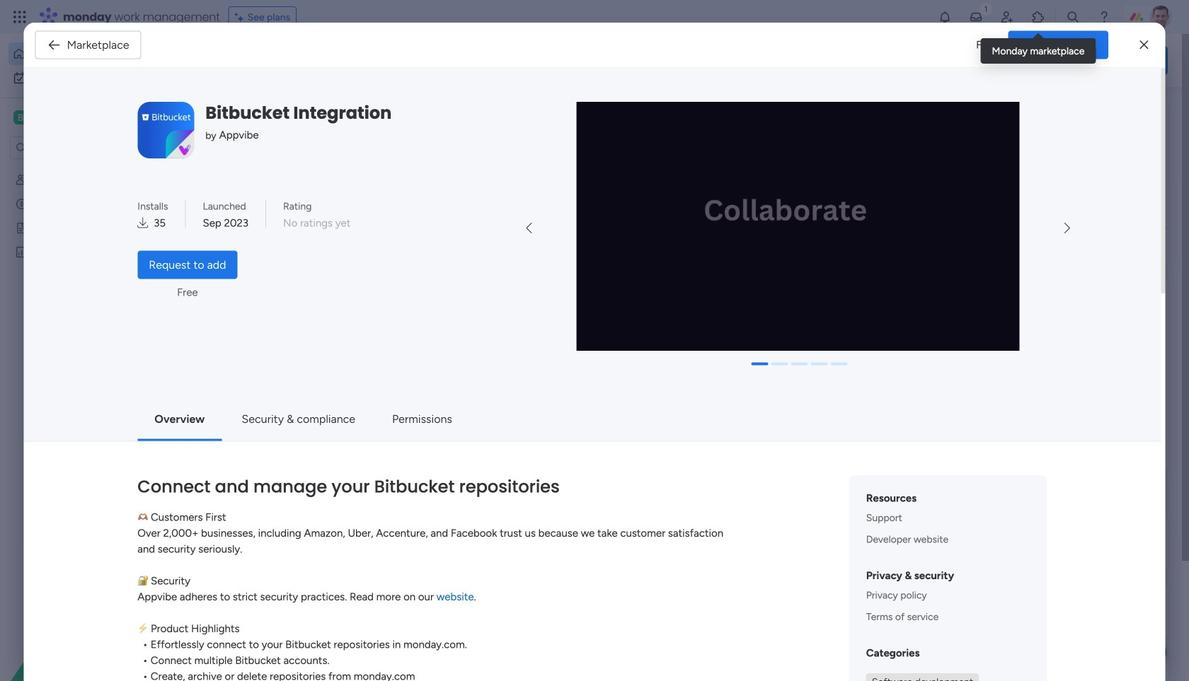 Task type: describe. For each thing, give the bounding box(es) containing it.
0 vertical spatial terry turtle image
[[1150, 6, 1172, 28]]

public board image
[[236, 432, 252, 447]]

v2 user feedback image
[[967, 53, 978, 68]]

workspace image
[[13, 110, 28, 125]]

quick search results list box
[[219, 132, 922, 493]]

dapulse x slim image
[[1147, 103, 1164, 120]]

close update feed (inbox) image
[[219, 533, 236, 550]]

dapulse x slim image
[[1140, 36, 1148, 53]]

0 vertical spatial option
[[8, 42, 172, 65]]

close my workspaces image
[[219, 665, 236, 682]]

public dashboard image
[[15, 246, 28, 259]]

contact sales element
[[956, 652, 1168, 682]]

help image
[[1097, 10, 1111, 24]]

close recently visited image
[[219, 115, 236, 132]]

0 vertical spatial lottie animation image
[[555, 34, 953, 88]]

workspace selection element
[[13, 109, 90, 126]]

marketplace arrow left image
[[526, 223, 532, 234]]

marketplace arrow right image
[[1064, 223, 1070, 234]]



Task type: vqa. For each thing, say whether or not it's contained in the screenshot.
Templates image
yes



Task type: locate. For each thing, give the bounding box(es) containing it.
Search in workspace field
[[30, 140, 118, 156]]

0 horizontal spatial public board image
[[15, 222, 28, 235]]

update feed image
[[969, 10, 983, 24]]

option
[[8, 42, 172, 65], [8, 67, 172, 89], [0, 167, 180, 170]]

templates image image
[[968, 285, 1155, 382]]

0 horizontal spatial terry turtle image
[[252, 582, 280, 610]]

1 vertical spatial public board image
[[236, 258, 252, 274]]

monday marketplace image
[[1031, 10, 1045, 24]]

search everything image
[[1066, 10, 1080, 24]]

terry turtle image
[[1150, 6, 1172, 28], [252, 582, 280, 610]]

1 vertical spatial lottie animation element
[[0, 539, 180, 682]]

1 image
[[980, 1, 992, 17]]

1 horizontal spatial lottie animation element
[[555, 34, 953, 88]]

app logo image
[[138, 102, 194, 159]]

v2 bolt switch image
[[1077, 53, 1086, 68]]

public board image
[[15, 222, 28, 235], [236, 258, 252, 274]]

lottie animation element
[[555, 34, 953, 88], [0, 539, 180, 682]]

lottie animation image
[[555, 34, 953, 88], [0, 539, 180, 682]]

1 vertical spatial terry turtle image
[[252, 582, 280, 610]]

public board image up the "component" icon
[[236, 258, 252, 274]]

select product image
[[13, 10, 27, 24]]

notifications image
[[938, 10, 952, 24]]

0 horizontal spatial lottie animation element
[[0, 539, 180, 682]]

1 element
[[361, 533, 378, 550]]

1 vertical spatial option
[[8, 67, 172, 89]]

0 vertical spatial lottie animation element
[[555, 34, 953, 88]]

1 horizontal spatial terry turtle image
[[1150, 6, 1172, 28]]

add to favorites image
[[420, 432, 434, 446]]

1 horizontal spatial public board image
[[236, 258, 252, 274]]

component image
[[236, 281, 249, 293]]

public board image inside quick search results list box
[[236, 258, 252, 274]]

invite members image
[[1000, 10, 1014, 24]]

1 vertical spatial lottie animation image
[[0, 539, 180, 682]]

2 vertical spatial option
[[0, 167, 180, 170]]

see plans image
[[235, 9, 248, 25]]

public board image up public dashboard image
[[15, 222, 28, 235]]

0 horizontal spatial lottie animation image
[[0, 539, 180, 682]]

list box
[[0, 165, 180, 455]]

0 vertical spatial public board image
[[15, 222, 28, 235]]

1 horizontal spatial lottie animation image
[[555, 34, 953, 88]]

v2 download image
[[138, 216, 148, 232]]



